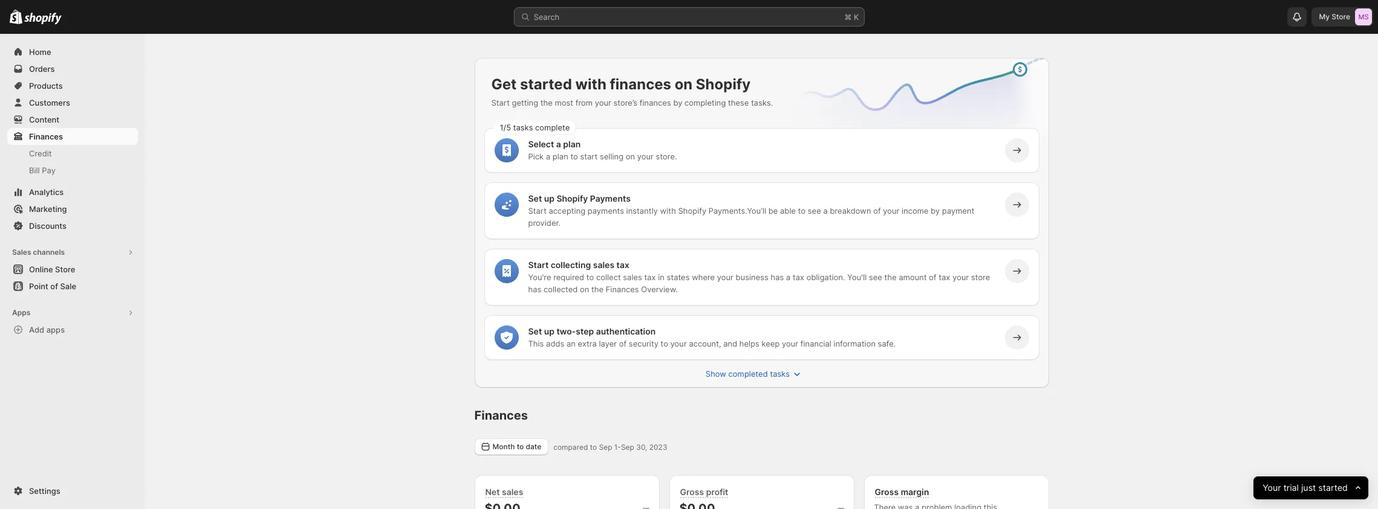 Task type: vqa. For each thing, say whether or not it's contained in the screenshot.


Task type: describe. For each thing, give the bounding box(es) containing it.
tax up collect
[[617, 260, 629, 270]]

line chart image
[[774, 56, 1051, 155]]

overview.
[[641, 285, 678, 294]]

extra
[[578, 339, 597, 349]]

start inside start collecting sales tax you're required to collect sales tax in states where your business has a tax obligation. you'll see the amount of tax your store has collected on the finances overview.
[[528, 260, 549, 270]]

apps
[[12, 308, 30, 317]]

payment
[[942, 206, 974, 216]]

of inside start collecting sales tax you're required to collect sales tax in states where your business has a tax obligation. you'll see the amount of tax your store has collected on the finances overview.
[[929, 273, 937, 282]]

home link
[[7, 44, 138, 60]]

products
[[29, 81, 63, 91]]

net sales button
[[482, 486, 526, 499]]

set up shopify payments start accepting payments instantly with shopify payments.you'll be able to see a breakdown of your income by payment provider.
[[528, 194, 974, 228]]

online store link
[[7, 261, 138, 278]]

up for shopify
[[544, 194, 554, 204]]

no change image for net sales
[[643, 504, 649, 510]]

your right where
[[717, 273, 733, 282]]

net sales link
[[474, 476, 660, 510]]

my store
[[1319, 12, 1350, 21]]

from
[[576, 98, 593, 108]]

with inside set up shopify payments start accepting payments instantly with shopify payments.you'll be able to see a breakdown of your income by payment provider.
[[660, 206, 676, 216]]

tasks.
[[751, 98, 773, 108]]

1 horizontal spatial sales
[[593, 260, 614, 270]]

on inside get started with finances on shopify start getting the most from your store's finances by completing these tasks.
[[675, 76, 693, 93]]

sales inside dropdown button
[[502, 487, 523, 498]]

marketing link
[[7, 201, 138, 218]]

account,
[[689, 339, 721, 349]]

in
[[658, 273, 665, 282]]

gross profit link
[[669, 476, 855, 510]]

two-
[[557, 327, 576, 337]]

set up two-step authentication this adds an extra layer of security to your account, and helps keep your financial information safe.
[[528, 327, 896, 349]]

just
[[1301, 483, 1316, 494]]

store's
[[614, 98, 637, 108]]

gross margin button
[[872, 486, 932, 499]]

store for online store
[[55, 265, 75, 275]]

collect
[[596, 273, 621, 282]]

no change image for gross profit
[[837, 504, 844, 510]]

analytics
[[29, 187, 64, 197]]

compared to sep 1-sep 30, 2023
[[553, 443, 667, 452]]

content link
[[7, 111, 138, 128]]

start collecting sales tax image
[[500, 265, 512, 278]]

you're
[[528, 273, 551, 282]]

date
[[526, 443, 541, 452]]

see inside start collecting sales tax you're required to collect sales tax in states where your business has a tax obligation. you'll see the amount of tax your store has collected on the finances overview.
[[869, 273, 882, 282]]

your inside set up shopify payments start accepting payments instantly with shopify payments.you'll be able to see a breakdown of your income by payment provider.
[[883, 206, 899, 216]]

of inside set up two-step authentication this adds an extra layer of security to your account, and helps keep your financial information safe.
[[619, 339, 627, 349]]

this
[[528, 339, 544, 349]]

point
[[29, 282, 48, 291]]

set for set up shopify payments
[[528, 194, 542, 204]]

month to date
[[493, 443, 541, 452]]

2023
[[649, 443, 667, 452]]

⌘
[[844, 12, 852, 22]]

helps
[[739, 339, 759, 349]]

required
[[553, 273, 584, 282]]

you'll
[[847, 273, 867, 282]]

net sales
[[485, 487, 523, 498]]

start collecting sales tax you're required to collect sales tax in states where your business has a tax obligation. you'll see the amount of tax your store has collected on the finances overview.
[[528, 260, 990, 294]]

trial
[[1284, 483, 1299, 494]]

start inside set up shopify payments start accepting payments instantly with shopify payments.you'll be able to see a breakdown of your income by payment provider.
[[528, 206, 547, 216]]

information
[[834, 339, 876, 349]]

completing
[[685, 98, 726, 108]]

your trial just started
[[1263, 483, 1348, 494]]

tasks inside button
[[770, 369, 790, 379]]

month
[[493, 443, 515, 452]]

tax left obligation.
[[793, 273, 804, 282]]

see inside set up shopify payments start accepting payments instantly with shopify payments.you'll be able to see a breakdown of your income by payment provider.
[[808, 206, 821, 216]]

net
[[485, 487, 500, 498]]

content
[[29, 115, 59, 125]]

gross for gross margin
[[875, 487, 899, 498]]

sales channels button
[[7, 244, 138, 261]]

my
[[1319, 12, 1330, 21]]

up for two-
[[544, 327, 554, 337]]

gross for gross profit
[[680, 487, 704, 498]]

completed
[[728, 369, 768, 379]]

2 vertical spatial the
[[591, 285, 604, 294]]

pick
[[528, 152, 544, 161]]

online store button
[[0, 261, 145, 278]]

where
[[692, 273, 715, 282]]

set up two-step authentication image
[[500, 332, 512, 344]]

adds
[[546, 339, 564, 349]]

to inside start collecting sales tax you're required to collect sales tax in states where your business has a tax obligation. you'll see the amount of tax your store has collected on the finances overview.
[[586, 273, 594, 282]]

0 horizontal spatial shopify image
[[10, 10, 23, 24]]

month to date button
[[474, 439, 549, 456]]

1/5 tasks complete
[[500, 123, 570, 132]]

marketing
[[29, 204, 67, 214]]

online
[[29, 265, 53, 275]]

start inside get started with finances on shopify start getting the most from your store's finances by completing these tasks.
[[491, 98, 510, 108]]

by inside set up shopify payments start accepting payments instantly with shopify payments.you'll be able to see a breakdown of your income by payment provider.
[[931, 206, 940, 216]]

your left store
[[953, 273, 969, 282]]

a inside set up shopify payments start accepting payments instantly with shopify payments.you'll be able to see a breakdown of your income by payment provider.
[[823, 206, 828, 216]]

1 vertical spatial plan
[[553, 152, 568, 161]]

accepting
[[549, 206, 585, 216]]

select a plan pick a plan to start selling on your store.
[[528, 139, 677, 161]]

your inside get started with finances on shopify start getting the most from your store's finances by completing these tasks.
[[595, 98, 611, 108]]

credit
[[29, 149, 52, 158]]

of inside button
[[50, 282, 58, 291]]

your inside select a plan pick a plan to start selling on your store.
[[637, 152, 654, 161]]

financial
[[801, 339, 831, 349]]

0 vertical spatial tasks
[[513, 123, 533, 132]]

1 vertical spatial shopify
[[557, 194, 588, 204]]

on inside start collecting sales tax you're required to collect sales tax in states where your business has a tax obligation. you'll see the amount of tax your store has collected on the finances overview.
[[580, 285, 589, 294]]

instantly
[[626, 206, 658, 216]]

2 vertical spatial shopify
[[678, 206, 706, 216]]

collecting
[[551, 260, 591, 270]]

1 horizontal spatial has
[[771, 273, 784, 282]]

your
[[1263, 483, 1281, 494]]

select a plan image
[[500, 145, 512, 157]]

business
[[736, 273, 769, 282]]

compared
[[553, 443, 588, 452]]

payments.you'll
[[709, 206, 766, 216]]

discounts
[[29, 221, 67, 231]]

payments
[[590, 194, 631, 204]]

settings
[[29, 487, 60, 496]]

0 vertical spatial finances
[[610, 76, 671, 93]]



Task type: locate. For each thing, give the bounding box(es) containing it.
the inside get started with finances on shopify start getting the most from your store's finances by completing these tasks.
[[540, 98, 553, 108]]

0 horizontal spatial store
[[55, 265, 75, 275]]

shopify inside get started with finances on shopify start getting the most from your store's finances by completing these tasks.
[[696, 76, 751, 93]]

0 horizontal spatial started
[[520, 76, 572, 93]]

shopify up accepting
[[557, 194, 588, 204]]

started inside dropdown button
[[1318, 483, 1348, 494]]

0 vertical spatial set
[[528, 194, 542, 204]]

1 horizontal spatial store
[[1332, 12, 1350, 21]]

sales right collect
[[623, 273, 642, 282]]

0 vertical spatial sales
[[593, 260, 614, 270]]

up inside set up two-step authentication this adds an extra layer of security to your account, and helps keep your financial information safe.
[[544, 327, 554, 337]]

your trial just started button
[[1253, 477, 1368, 500]]

the
[[540, 98, 553, 108], [884, 273, 897, 282], [591, 285, 604, 294]]

states
[[667, 273, 690, 282]]

0 horizontal spatial sep
[[599, 443, 612, 452]]

1 vertical spatial finances
[[606, 285, 639, 294]]

search
[[534, 12, 560, 22]]

of inside set up shopify payments start accepting payments instantly with shopify payments.you'll be able to see a breakdown of your income by payment provider.
[[873, 206, 881, 216]]

1 horizontal spatial with
[[660, 206, 676, 216]]

1 horizontal spatial shopify image
[[24, 13, 62, 25]]

started
[[520, 76, 572, 93], [1318, 483, 1348, 494]]

shopify left payments.you'll
[[678, 206, 706, 216]]

a right business
[[786, 273, 791, 282]]

1 vertical spatial with
[[660, 206, 676, 216]]

set inside set up two-step authentication this adds an extra layer of security to your account, and helps keep your financial information safe.
[[528, 327, 542, 337]]

started right just
[[1318, 483, 1348, 494]]

plan down select
[[553, 152, 568, 161]]

1 vertical spatial start
[[528, 206, 547, 216]]

safe.
[[878, 339, 896, 349]]

by right the income
[[931, 206, 940, 216]]

1 sep from the left
[[599, 443, 612, 452]]

1 gross from the left
[[680, 487, 704, 498]]

store inside button
[[55, 265, 75, 275]]

2 horizontal spatial finances
[[606, 285, 639, 294]]

0 horizontal spatial with
[[575, 76, 607, 93]]

1 set from the top
[[528, 194, 542, 204]]

no change image
[[643, 504, 649, 510], [837, 504, 844, 510]]

2 vertical spatial finances
[[474, 409, 528, 423]]

of down authentication
[[619, 339, 627, 349]]

up inside set up shopify payments start accepting payments instantly with shopify payments.you'll be able to see a breakdown of your income by payment provider.
[[544, 194, 554, 204]]

bill
[[29, 166, 40, 175]]

provider.
[[528, 218, 561, 228]]

layer
[[599, 339, 617, 349]]

see right able at the top of the page
[[808, 206, 821, 216]]

sep left 30,
[[621, 443, 634, 452]]

set up shopify payments image
[[500, 199, 512, 211]]

0 vertical spatial on
[[675, 76, 693, 93]]

1 vertical spatial on
[[626, 152, 635, 161]]

has right business
[[771, 273, 784, 282]]

with right the instantly at the top left
[[660, 206, 676, 216]]

no change image inside gross profit link
[[837, 504, 844, 510]]

discounts link
[[7, 218, 138, 235]]

security
[[629, 339, 658, 349]]

your right "keep"
[[782, 339, 798, 349]]

my store image
[[1355, 8, 1372, 25]]

customers link
[[7, 94, 138, 111]]

on
[[675, 76, 693, 93], [626, 152, 635, 161], [580, 285, 589, 294]]

a right select
[[556, 139, 561, 149]]

0 vertical spatial shopify
[[696, 76, 751, 93]]

0 horizontal spatial by
[[673, 98, 682, 108]]

1 horizontal spatial started
[[1318, 483, 1348, 494]]

1 up from the top
[[544, 194, 554, 204]]

to inside set up two-step authentication this adds an extra layer of security to your account, and helps keep your financial information safe.
[[661, 339, 668, 349]]

1 horizontal spatial see
[[869, 273, 882, 282]]

keep
[[762, 339, 780, 349]]

payments
[[588, 206, 624, 216]]

2 horizontal spatial on
[[675, 76, 693, 93]]

1 vertical spatial sales
[[623, 273, 642, 282]]

2 horizontal spatial sales
[[623, 273, 642, 282]]

be
[[768, 206, 778, 216]]

sale
[[60, 282, 76, 291]]

your left store.
[[637, 152, 654, 161]]

start up provider.
[[528, 206, 547, 216]]

show
[[706, 369, 726, 379]]

0 horizontal spatial has
[[528, 285, 541, 294]]

by
[[673, 98, 682, 108], [931, 206, 940, 216]]

1 vertical spatial up
[[544, 327, 554, 337]]

store
[[971, 273, 990, 282]]

set up provider.
[[528, 194, 542, 204]]

up up the adds
[[544, 327, 554, 337]]

collected
[[544, 285, 578, 294]]

the left the amount
[[884, 273, 897, 282]]

1 horizontal spatial sep
[[621, 443, 634, 452]]

sales up collect
[[593, 260, 614, 270]]

0 horizontal spatial see
[[808, 206, 821, 216]]

shopify up these in the right top of the page
[[696, 76, 751, 93]]

tasks down "keep"
[[770, 369, 790, 379]]

no change image inside 'net sales' link
[[643, 504, 649, 510]]

bill pay link
[[7, 162, 138, 179]]

0 vertical spatial store
[[1332, 12, 1350, 21]]

a left breakdown
[[823, 206, 828, 216]]

on inside select a plan pick a plan to start selling on your store.
[[626, 152, 635, 161]]

1 vertical spatial set
[[528, 327, 542, 337]]

finances
[[610, 76, 671, 93], [640, 98, 671, 108]]

2 vertical spatial on
[[580, 285, 589, 294]]

step
[[576, 327, 594, 337]]

1 vertical spatial the
[[884, 273, 897, 282]]

home
[[29, 47, 51, 57]]

2 sep from the left
[[621, 443, 634, 452]]

1 vertical spatial started
[[1318, 483, 1348, 494]]

set up this
[[528, 327, 542, 337]]

credit link
[[7, 145, 138, 162]]

breakdown
[[830, 206, 871, 216]]

2 no change image from the left
[[837, 504, 844, 510]]

products link
[[7, 77, 138, 94]]

started up the "most"
[[520, 76, 572, 93]]

0 vertical spatial started
[[520, 76, 572, 93]]

a inside start collecting sales tax you're required to collect sales tax in states where your business has a tax obligation. you'll see the amount of tax your store has collected on the finances overview.
[[786, 273, 791, 282]]

0 vertical spatial has
[[771, 273, 784, 282]]

1 vertical spatial by
[[931, 206, 940, 216]]

0 vertical spatial see
[[808, 206, 821, 216]]

0 vertical spatial with
[[575, 76, 607, 93]]

add apps
[[29, 325, 65, 335]]

amount
[[899, 273, 927, 282]]

1 vertical spatial tasks
[[770, 369, 790, 379]]

1 horizontal spatial finances
[[474, 409, 528, 423]]

finances up store's
[[610, 76, 671, 93]]

started inside get started with finances on shopify start getting the most from your store's finances by completing these tasks.
[[520, 76, 572, 93]]

tax right the amount
[[939, 273, 950, 282]]

see right you'll
[[869, 273, 882, 282]]

sales channels
[[12, 248, 65, 257]]

start up you're
[[528, 260, 549, 270]]

by inside get started with finances on shopify start getting the most from your store's finances by completing these tasks.
[[673, 98, 682, 108]]

1 horizontal spatial the
[[591, 285, 604, 294]]

most
[[555, 98, 573, 108]]

of left sale on the left bottom
[[50, 282, 58, 291]]

2 gross from the left
[[875, 487, 899, 498]]

to
[[570, 152, 578, 161], [798, 206, 806, 216], [586, 273, 594, 282], [661, 339, 668, 349], [517, 443, 524, 452], [590, 443, 597, 452]]

to inside set up shopify payments start accepting payments instantly with shopify payments.you'll be able to see a breakdown of your income by payment provider.
[[798, 206, 806, 216]]

of right the amount
[[929, 273, 937, 282]]

point of sale button
[[0, 278, 145, 295]]

start down 'get'
[[491, 98, 510, 108]]

with inside get started with finances on shopify start getting the most from your store's finances by completing these tasks.
[[575, 76, 607, 93]]

2 vertical spatial start
[[528, 260, 549, 270]]

store for my store
[[1332, 12, 1350, 21]]

sep left the 1-
[[599, 443, 612, 452]]

0 vertical spatial start
[[491, 98, 510, 108]]

store
[[1332, 12, 1350, 21], [55, 265, 75, 275]]

get
[[491, 76, 517, 93]]

pay
[[42, 166, 56, 175]]

0 vertical spatial finances
[[29, 132, 63, 142]]

finances up month
[[474, 409, 528, 423]]

0 horizontal spatial the
[[540, 98, 553, 108]]

plan up start
[[563, 139, 581, 149]]

0 horizontal spatial gross
[[680, 487, 704, 498]]

on up completing
[[675, 76, 693, 93]]

an
[[567, 339, 576, 349]]

able
[[780, 206, 796, 216]]

store.
[[656, 152, 677, 161]]

to left start
[[570, 152, 578, 161]]

0 vertical spatial up
[[544, 194, 554, 204]]

these
[[728, 98, 749, 108]]

sales
[[12, 248, 31, 257]]

0 horizontal spatial on
[[580, 285, 589, 294]]

2 set from the top
[[528, 327, 542, 337]]

customers
[[29, 98, 70, 108]]

0 horizontal spatial sales
[[502, 487, 523, 498]]

30,
[[636, 443, 647, 452]]

sales right net
[[502, 487, 523, 498]]

set for set up two-step authentication
[[528, 327, 542, 337]]

by left completing
[[673, 98, 682, 108]]

margin
[[901, 487, 929, 498]]

store up sale on the left bottom
[[55, 265, 75, 275]]

tax
[[617, 260, 629, 270], [644, 273, 656, 282], [793, 273, 804, 282], [939, 273, 950, 282]]

your left account,
[[670, 339, 687, 349]]

your
[[595, 98, 611, 108], [637, 152, 654, 161], [883, 206, 899, 216], [717, 273, 733, 282], [953, 273, 969, 282], [670, 339, 687, 349], [782, 339, 798, 349]]

1 vertical spatial see
[[869, 273, 882, 282]]

0 vertical spatial plan
[[563, 139, 581, 149]]

add apps button
[[7, 322, 138, 339]]

1 horizontal spatial by
[[931, 206, 940, 216]]

1 horizontal spatial on
[[626, 152, 635, 161]]

shopify image
[[10, 10, 23, 24], [24, 13, 62, 25]]

1 horizontal spatial gross
[[875, 487, 899, 498]]

⌘ k
[[844, 12, 859, 22]]

gross left profit
[[680, 487, 704, 498]]

gross margin link
[[864, 476, 1049, 510]]

up up accepting
[[544, 194, 554, 204]]

store right the my
[[1332, 12, 1350, 21]]

complete
[[535, 123, 570, 132]]

on right selling
[[626, 152, 635, 161]]

finances link
[[7, 128, 138, 145]]

1 no change image from the left
[[643, 504, 649, 510]]

set inside set up shopify payments start accepting payments instantly with shopify payments.you'll be able to see a breakdown of your income by payment provider.
[[528, 194, 542, 204]]

2 up from the top
[[544, 327, 554, 337]]

obligation.
[[807, 273, 845, 282]]

add
[[29, 325, 44, 335]]

getting
[[512, 98, 538, 108]]

to left the "date"
[[517, 443, 524, 452]]

has down you're
[[528, 285, 541, 294]]

sales
[[593, 260, 614, 270], [623, 273, 642, 282], [502, 487, 523, 498]]

2 horizontal spatial the
[[884, 273, 897, 282]]

to right security
[[661, 339, 668, 349]]

orders
[[29, 64, 55, 74]]

up
[[544, 194, 554, 204], [544, 327, 554, 337]]

finances right store's
[[640, 98, 671, 108]]

online store
[[29, 265, 75, 275]]

1 vertical spatial finances
[[640, 98, 671, 108]]

0 horizontal spatial no change image
[[643, 504, 649, 510]]

to inside select a plan pick a plan to start selling on your store.
[[570, 152, 578, 161]]

0 horizontal spatial tasks
[[513, 123, 533, 132]]

authentication
[[596, 327, 656, 337]]

point of sale link
[[7, 278, 138, 295]]

on down required
[[580, 285, 589, 294]]

of
[[873, 206, 881, 216], [929, 273, 937, 282], [50, 282, 58, 291], [619, 339, 627, 349]]

to right compared
[[590, 443, 597, 452]]

the down collect
[[591, 285, 604, 294]]

tasks right 1/5
[[513, 123, 533, 132]]

gross left margin
[[875, 487, 899, 498]]

of right breakdown
[[873, 206, 881, 216]]

finances inside start collecting sales tax you're required to collect sales tax in states where your business has a tax obligation. you'll see the amount of tax your store has collected on the finances overview.
[[606, 285, 639, 294]]

tax left in
[[644, 273, 656, 282]]

2 vertical spatial sales
[[502, 487, 523, 498]]

1 horizontal spatial no change image
[[837, 504, 844, 510]]

a right pick
[[546, 152, 550, 161]]

your right the from
[[595, 98, 611, 108]]

to right able at the top of the page
[[798, 206, 806, 216]]

selling
[[600, 152, 624, 161]]

gross profit button
[[677, 486, 731, 499]]

to left collect
[[586, 273, 594, 282]]

1 vertical spatial store
[[55, 265, 75, 275]]

with up the from
[[575, 76, 607, 93]]

to inside month to date dropdown button
[[517, 443, 524, 452]]

finances down the content
[[29, 132, 63, 142]]

0 horizontal spatial finances
[[29, 132, 63, 142]]

your left the income
[[883, 206, 899, 216]]

apps
[[46, 325, 65, 335]]

the left the "most"
[[540, 98, 553, 108]]

bill pay
[[29, 166, 56, 175]]

0 vertical spatial by
[[673, 98, 682, 108]]

0 vertical spatial the
[[540, 98, 553, 108]]

1 horizontal spatial tasks
[[770, 369, 790, 379]]

point of sale
[[29, 282, 76, 291]]

1 vertical spatial has
[[528, 285, 541, 294]]

finances down collect
[[606, 285, 639, 294]]



